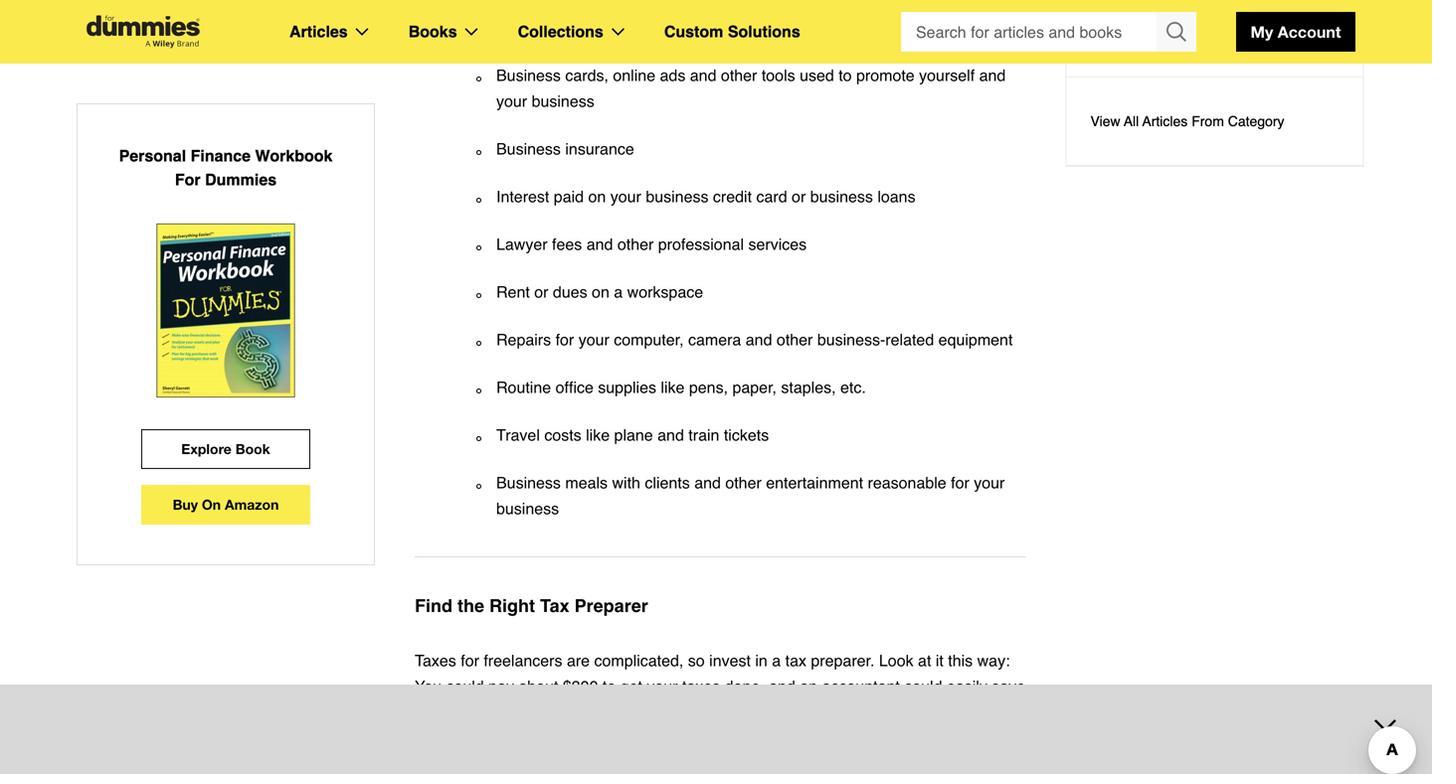 Task type: describe. For each thing, give the bounding box(es) containing it.
at
[[918, 652, 931, 670]]

online
[[613, 66, 655, 85]]

loans
[[877, 187, 916, 206]]

business for business insurance
[[496, 140, 561, 158]]

insurance
[[565, 140, 634, 158]]

accountant
[[822, 678, 900, 696]]

it
[[936, 652, 944, 670]]

done,
[[725, 678, 764, 696]]

business for business meals with clients and other entertainment reasonable for your business
[[496, 474, 561, 492]]

camera
[[688, 331, 741, 349]]

freelancers
[[484, 652, 562, 670]]

reasonable
[[868, 474, 946, 492]]

personal
[[119, 147, 186, 165]]

cards,
[[565, 66, 609, 85]]

etc.
[[840, 378, 866, 397]]

custom
[[664, 22, 723, 41]]

heard
[[700, 704, 740, 722]]

1 vertical spatial in
[[485, 704, 497, 722]]

repairs
[[496, 331, 551, 349]]

buy on amazon
[[173, 497, 279, 513]]

professional
[[658, 235, 744, 254]]

way:
[[977, 652, 1010, 670]]

other inside business meals with clients and other entertainment reasonable for your business
[[725, 474, 762, 492]]

deductions
[[540, 704, 617, 722]]

for inside business meals with clients and other entertainment reasonable for your business
[[951, 474, 969, 492]]

rent or dues on a workspace
[[496, 283, 703, 301]]

my account link
[[1236, 12, 1356, 52]]

close this dialog image
[[1402, 694, 1422, 714]]

your inside business meals with clients and other entertainment reasonable for your business
[[974, 474, 1005, 492]]

from
[[1192, 113, 1224, 129]]

my account
[[1251, 22, 1341, 41]]

view
[[1091, 113, 1120, 129]]

explore book link
[[141, 430, 310, 469]]

rent
[[496, 283, 530, 301]]

travel
[[496, 426, 540, 445]]

fees
[[552, 235, 582, 254]]

business inside the business cards, online ads and other tools used to promote yourself and your business
[[532, 92, 594, 110]]

1 vertical spatial or
[[534, 283, 548, 301]]

get
[[620, 678, 642, 696]]

other up workspace
[[617, 235, 654, 254]]

amazon
[[225, 497, 279, 513]]

account
[[1278, 22, 1341, 41]]

1 vertical spatial articles
[[1143, 113, 1188, 129]]

of inside figuring the value of charitable contributions
[[1206, 1, 1218, 17]]

equipment
[[939, 331, 1013, 349]]

promote
[[856, 66, 915, 85]]

lawyer
[[496, 235, 548, 254]]

charitable
[[1222, 1, 1285, 17]]

an
[[800, 678, 818, 696]]

1 could from the left
[[446, 678, 484, 696]]

other up staples,
[[777, 331, 813, 349]]

computer,
[[614, 331, 684, 349]]

lawyer fees and other professional services
[[496, 235, 807, 254]]

easily
[[947, 678, 987, 696]]

preparer.
[[811, 652, 875, 670]]

business-
[[817, 331, 885, 349]]

clients
[[645, 474, 690, 492]]

and inside business meals with clients and other entertainment reasonable for your business
[[694, 474, 721, 492]]

plane
[[614, 426, 653, 445]]

other inside the business cards, online ads and other tools used to promote yourself and your business
[[721, 66, 757, 85]]

your inside "taxes for freelancers are complicated, so invest in a tax preparer. look at it this way: you could pay about $300 to get your taxes done, and an accountant could easily save you $300 in fees, deductions you hadn't heard of and more."
[[647, 678, 678, 696]]

related
[[885, 331, 934, 349]]

pens,
[[689, 378, 728, 397]]

used
[[800, 66, 834, 85]]

and left the more.
[[762, 704, 789, 722]]

figuring the value of charitable contributions link
[[1067, 0, 1363, 78]]

invest
[[709, 652, 751, 670]]

2 you from the left
[[622, 704, 647, 722]]

routine office supplies like pens, paper, staples, etc.
[[496, 378, 866, 397]]

custom solutions link
[[664, 19, 800, 45]]

taxes
[[682, 678, 720, 696]]

book image image
[[157, 224, 295, 398]]

paid
[[554, 187, 584, 206]]

business inside business meals with clients and other entertainment reasonable for your business
[[496, 500, 559, 518]]

open article categories image
[[356, 28, 369, 36]]

0 horizontal spatial a
[[614, 283, 623, 301]]

the for find
[[457, 596, 484, 617]]

open collections list image
[[611, 28, 624, 36]]

costs
[[544, 426, 581, 445]]

figuring the value of charitable contributions
[[1091, 1, 1285, 41]]

and right yourself
[[979, 66, 1006, 85]]

interest
[[496, 187, 549, 206]]

the for figuring
[[1145, 1, 1164, 17]]

right
[[489, 596, 535, 617]]

and right camera
[[746, 331, 772, 349]]

Search for articles and books text field
[[901, 12, 1159, 52]]

hadn't
[[652, 704, 695, 722]]

contributions
[[1091, 25, 1173, 41]]

open book categories image
[[465, 28, 478, 36]]

look
[[879, 652, 914, 670]]

and left an on the bottom right of the page
[[769, 678, 795, 696]]

you
[[415, 678, 442, 696]]

category
[[1228, 113, 1284, 129]]



Task type: locate. For each thing, give the bounding box(es) containing it.
buy on amazon link
[[141, 485, 310, 525]]

articles left open article categories icon
[[289, 22, 348, 41]]

business for business cards, online ads and other tools used to promote yourself and your business
[[496, 66, 561, 85]]

explore
[[181, 441, 232, 457]]

a left workspace
[[614, 283, 623, 301]]

could down the at
[[904, 678, 942, 696]]

and
[[690, 66, 717, 85], [979, 66, 1006, 85], [586, 235, 613, 254], [746, 331, 772, 349], [658, 426, 684, 445], [694, 474, 721, 492], [769, 678, 795, 696], [762, 704, 789, 722]]

1 horizontal spatial the
[[1145, 1, 1164, 17]]

or right 'card'
[[792, 187, 806, 206]]

business inside the business cards, online ads and other tools used to promote yourself and your business
[[496, 66, 561, 85]]

of inside "taxes for freelancers are complicated, so invest in a tax preparer. look at it this way: you could pay about $300 to get your taxes done, and an accountant could easily save you $300 in fees, deductions you hadn't heard of and more."
[[745, 704, 758, 722]]

2 vertical spatial business
[[496, 474, 561, 492]]

tickets
[[724, 426, 769, 445]]

0 horizontal spatial like
[[586, 426, 610, 445]]

0 vertical spatial to
[[839, 66, 852, 85]]

1 vertical spatial of
[[745, 704, 758, 722]]

you down get
[[622, 704, 647, 722]]

you down you at bottom
[[415, 704, 440, 722]]

explore book
[[181, 441, 270, 457]]

dues
[[553, 283, 587, 301]]

$300 left fees,
[[445, 704, 480, 722]]

office
[[556, 378, 594, 397]]

fees,
[[501, 704, 536, 722]]

1 vertical spatial on
[[592, 283, 610, 301]]

save
[[992, 678, 1025, 696]]

my
[[1251, 22, 1273, 41]]

custom solutions
[[664, 22, 800, 41]]

on
[[588, 187, 606, 206], [592, 283, 610, 301]]

for right taxes
[[461, 652, 479, 670]]

1 horizontal spatial in
[[755, 652, 768, 670]]

this
[[948, 652, 973, 670]]

1 vertical spatial like
[[586, 426, 610, 445]]

other
[[721, 66, 757, 85], [617, 235, 654, 254], [777, 331, 813, 349], [725, 474, 762, 492]]

1 vertical spatial to
[[603, 678, 616, 696]]

business down collections
[[496, 66, 561, 85]]

1 horizontal spatial you
[[622, 704, 647, 722]]

a inside "taxes for freelancers are complicated, so invest in a tax preparer. look at it this way: you could pay about $300 to get your taxes done, and an accountant could easily save you $300 in fees, deductions you hadn't heard of and more."
[[772, 652, 781, 670]]

articles right all
[[1143, 113, 1188, 129]]

tools
[[762, 66, 795, 85]]

0 vertical spatial like
[[661, 378, 685, 397]]

1 vertical spatial for
[[951, 474, 969, 492]]

business
[[532, 92, 594, 110], [646, 187, 709, 206], [810, 187, 873, 206], [496, 500, 559, 518]]

or right rent
[[534, 283, 548, 301]]

finance
[[191, 147, 251, 165]]

0 vertical spatial for
[[556, 331, 574, 349]]

0 horizontal spatial or
[[534, 283, 548, 301]]

yourself
[[919, 66, 975, 85]]

find
[[415, 596, 453, 617]]

the left value
[[1145, 1, 1164, 17]]

taxes for freelancers are complicated, so invest in a tax preparer. look at it this way: you could pay about $300 to get your taxes done, and an accountant could easily save you $300 in fees, deductions you hadn't heard of and more.
[[415, 652, 1025, 722]]

collections
[[518, 22, 604, 41]]

business meals with clients and other entertainment reasonable for your business
[[496, 474, 1005, 518]]

with
[[612, 474, 640, 492]]

in
[[755, 652, 768, 670], [485, 704, 497, 722]]

train
[[689, 426, 719, 445]]

your right reasonable
[[974, 474, 1005, 492]]

view all articles from category link
[[1067, 78, 1363, 166]]

and left "train"
[[658, 426, 684, 445]]

for inside "taxes for freelancers are complicated, so invest in a tax preparer. look at it this way: you could pay about $300 to get your taxes done, and an accountant could easily save you $300 in fees, deductions you hadn't heard of and more."
[[461, 652, 479, 670]]

your down rent or dues on a workspace
[[579, 331, 609, 349]]

of right value
[[1206, 1, 1218, 17]]

1 horizontal spatial a
[[772, 652, 781, 670]]

1 horizontal spatial could
[[904, 678, 942, 696]]

business up professional
[[646, 187, 709, 206]]

1 business from the top
[[496, 66, 561, 85]]

1 horizontal spatial $300
[[563, 678, 598, 696]]

in left fees,
[[485, 704, 497, 722]]

2 business from the top
[[496, 140, 561, 158]]

1 vertical spatial the
[[457, 596, 484, 617]]

staples,
[[781, 378, 836, 397]]

workspace
[[627, 283, 703, 301]]

card
[[756, 187, 787, 206]]

like left pens,
[[661, 378, 685, 397]]

on right dues
[[592, 283, 610, 301]]

0 horizontal spatial articles
[[289, 22, 348, 41]]

in up done,
[[755, 652, 768, 670]]

to left get
[[603, 678, 616, 696]]

0 horizontal spatial in
[[485, 704, 497, 722]]

0 vertical spatial of
[[1206, 1, 1218, 17]]

0 vertical spatial or
[[792, 187, 806, 206]]

0 vertical spatial a
[[614, 283, 623, 301]]

and right "ads"
[[690, 66, 717, 85]]

1 horizontal spatial like
[[661, 378, 685, 397]]

routine
[[496, 378, 551, 397]]

view all articles from category
[[1091, 113, 1284, 129]]

all
[[1124, 113, 1139, 129]]

so
[[688, 652, 705, 670]]

business
[[496, 66, 561, 85], [496, 140, 561, 158], [496, 474, 561, 492]]

1 horizontal spatial to
[[839, 66, 852, 85]]

business down the travel
[[496, 500, 559, 518]]

1 vertical spatial a
[[772, 652, 781, 670]]

your up lawyer fees and other professional services
[[610, 187, 641, 206]]

of down done,
[[745, 704, 758, 722]]

other down tickets
[[725, 474, 762, 492]]

more.
[[793, 704, 834, 722]]

complicated,
[[594, 652, 684, 670]]

for for repairs for your computer, camera and other business-related equipment
[[556, 331, 574, 349]]

business down cards,
[[532, 92, 594, 110]]

are
[[567, 652, 590, 670]]

workbook
[[255, 147, 333, 165]]

your up business insurance
[[496, 92, 527, 110]]

for right reasonable
[[951, 474, 969, 492]]

$300 up deductions
[[563, 678, 598, 696]]

business up interest
[[496, 140, 561, 158]]

1 horizontal spatial articles
[[1143, 113, 1188, 129]]

1 vertical spatial business
[[496, 140, 561, 158]]

0 horizontal spatial for
[[461, 652, 479, 670]]

0 horizontal spatial to
[[603, 678, 616, 696]]

to inside "taxes for freelancers are complicated, so invest in a tax preparer. look at it this way: you could pay about $300 to get your taxes done, and an accountant could easily save you $300 in fees, deductions you hadn't heard of and more."
[[603, 678, 616, 696]]

and right the 'clients'
[[694, 474, 721, 492]]

for right 'repairs'
[[556, 331, 574, 349]]

0 horizontal spatial could
[[446, 678, 484, 696]]

your inside the business cards, online ads and other tools used to promote yourself and your business
[[496, 92, 527, 110]]

business insurance
[[496, 140, 634, 158]]

0 horizontal spatial of
[[745, 704, 758, 722]]

buy
[[173, 497, 198, 513]]

0 vertical spatial $300
[[563, 678, 598, 696]]

0 vertical spatial business
[[496, 66, 561, 85]]

credit
[[713, 187, 752, 206]]

travel costs like plane and train tickets
[[496, 426, 769, 445]]

the
[[1145, 1, 1164, 17], [457, 596, 484, 617]]

for
[[175, 171, 201, 189]]

pay
[[488, 678, 514, 696]]

dummies
[[205, 171, 277, 189]]

paper,
[[732, 378, 777, 397]]

business left loans
[[810, 187, 873, 206]]

solutions
[[728, 22, 800, 41]]

2 vertical spatial for
[[461, 652, 479, 670]]

supplies
[[598, 378, 656, 397]]

0 horizontal spatial $300
[[445, 704, 480, 722]]

meals
[[565, 474, 608, 492]]

could left pay
[[446, 678, 484, 696]]

$300
[[563, 678, 598, 696], [445, 704, 480, 722]]

0 vertical spatial on
[[588, 187, 606, 206]]

business down the travel
[[496, 474, 561, 492]]

0 horizontal spatial you
[[415, 704, 440, 722]]

0 horizontal spatial the
[[457, 596, 484, 617]]

the inside figuring the value of charitable contributions
[[1145, 1, 1164, 17]]

to inside the business cards, online ads and other tools used to promote yourself and your business
[[839, 66, 852, 85]]

business inside business meals with clients and other entertainment reasonable for your business
[[496, 474, 561, 492]]

3 business from the top
[[496, 474, 561, 492]]

taxes
[[415, 652, 456, 670]]

2 could from the left
[[904, 678, 942, 696]]

other left tools
[[721, 66, 757, 85]]

your up hadn't
[[647, 678, 678, 696]]

figuring
[[1091, 1, 1141, 17]]

your
[[496, 92, 527, 110], [610, 187, 641, 206], [579, 331, 609, 349], [974, 474, 1005, 492], [647, 678, 678, 696]]

1 horizontal spatial of
[[1206, 1, 1218, 17]]

repairs for your computer, camera and other business-related equipment
[[496, 331, 1013, 349]]

preparer
[[575, 596, 648, 617]]

like right costs
[[586, 426, 610, 445]]

for for taxes for freelancers are complicated, so invest in a tax preparer. look at it this way: you could pay about $300 to get your taxes done, and an accountant could easily save you $300 in fees, deductions you hadn't heard of and more.
[[461, 652, 479, 670]]

the right 'find'
[[457, 596, 484, 617]]

0 vertical spatial the
[[1145, 1, 1164, 17]]

0 vertical spatial in
[[755, 652, 768, 670]]

1 you from the left
[[415, 704, 440, 722]]

find the right tax preparer
[[415, 596, 648, 617]]

group
[[901, 12, 1196, 52]]

1 vertical spatial $300
[[445, 704, 480, 722]]

could
[[446, 678, 484, 696], [904, 678, 942, 696]]

entertainment
[[766, 474, 863, 492]]

0 vertical spatial articles
[[289, 22, 348, 41]]

and right 'fees'
[[586, 235, 613, 254]]

1 horizontal spatial for
[[556, 331, 574, 349]]

logo image
[[77, 15, 210, 48]]

to right used
[[839, 66, 852, 85]]

to
[[839, 66, 852, 85], [603, 678, 616, 696]]

services
[[748, 235, 807, 254]]

on right paid
[[588, 187, 606, 206]]

business cards, online ads and other tools used to promote yourself and your business
[[496, 66, 1006, 110]]

tax
[[785, 652, 807, 670]]

of
[[1206, 1, 1218, 17], [745, 704, 758, 722]]

like
[[661, 378, 685, 397], [586, 426, 610, 445]]

2 horizontal spatial for
[[951, 474, 969, 492]]

a left tax
[[772, 652, 781, 670]]

1 horizontal spatial or
[[792, 187, 806, 206]]

ads
[[660, 66, 686, 85]]



Task type: vqa. For each thing, say whether or not it's contained in the screenshot.
like to the left
yes



